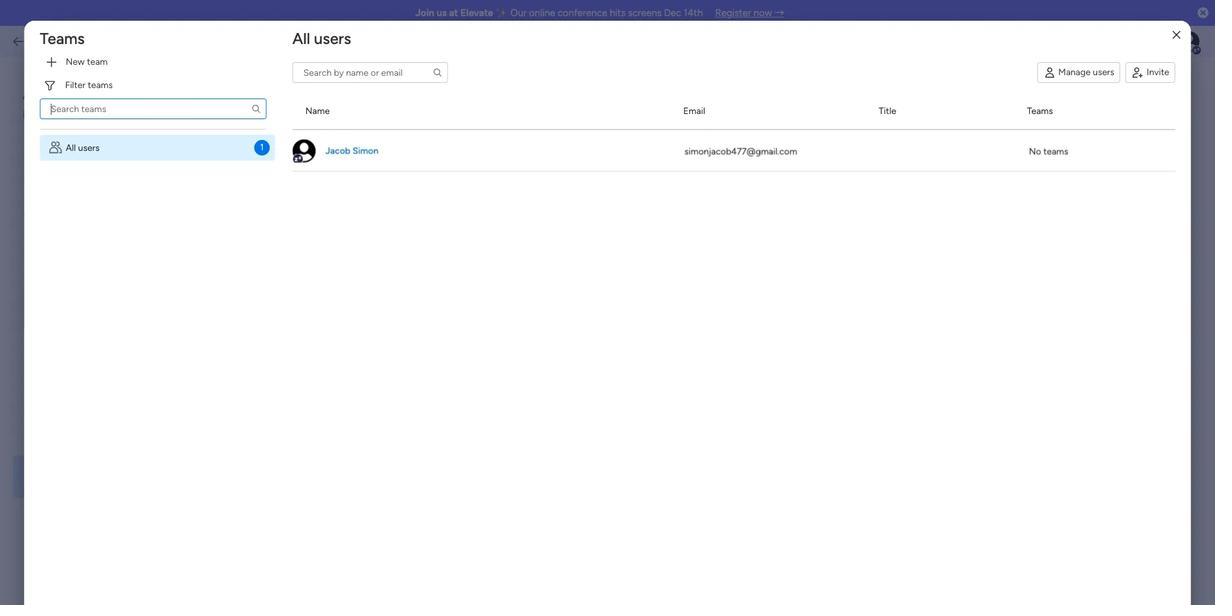 Task type: locate. For each thing, give the bounding box(es) containing it.
register
[[715, 7, 751, 19]]

account up copy boards and dashboards to another account
[[260, 86, 321, 106]]

teams inside "popup button"
[[88, 80, 113, 91]]

2 horizontal spatial users
[[1093, 67, 1115, 78]]

security (control your security settings, audit log, compliance and login settings) image
[[23, 232, 38, 247]]

join us at elevate ✨ our online conference hits screens dec 14th
[[415, 7, 703, 19]]

1 vertical spatial all users
[[66, 142, 100, 153]]

our
[[511, 7, 527, 19]]

and
[[277, 108, 294, 121], [536, 135, 551, 146]]

billing (manage billing and payment methods) image
[[23, 289, 38, 304]]

1 row from the top
[[293, 94, 1176, 130]]

administration learn more
[[23, 81, 152, 121]]

0 vertical spatial more
[[49, 109, 72, 121]]

move
[[263, 135, 285, 146]]

row containing jacob simon
[[293, 130, 1176, 171]]

learn down the with margin right icon
[[23, 109, 47, 121]]

the
[[288, 135, 301, 146]]

manage
[[1059, 67, 1091, 78]]

1 horizontal spatial account
[[404, 108, 442, 121]]

content
[[303, 135, 335, 146]]

0 vertical spatial account
[[260, 86, 321, 106]]

search image
[[432, 68, 443, 78]]

0 horizontal spatial teams
[[88, 80, 113, 91]]

0 vertical spatial all
[[293, 29, 310, 48]]

first,
[[241, 135, 261, 146]]

0 vertical spatial learn more link
[[23, 108, 163, 122]]

1 horizontal spatial learn
[[663, 135, 686, 146]]

cross
[[215, 86, 257, 106]]

to right want
[[377, 135, 386, 146]]

row up "simonjacob477@gmail.com"
[[293, 94, 1176, 130]]

users
[[314, 29, 351, 48], [1093, 67, 1115, 78], [78, 142, 100, 153]]

0 vertical spatial boards
[[243, 108, 274, 121]]

no teams
[[1029, 145, 1069, 156]]

teams
[[40, 29, 85, 48], [1027, 106, 1053, 117]]

0 vertical spatial to
[[353, 108, 363, 121]]

1 vertical spatial account
[[404, 108, 442, 121]]

copier
[[324, 86, 371, 106]]

learn
[[23, 109, 47, 121], [663, 135, 686, 146]]

into
[[411, 135, 426, 146]]

2 vertical spatial users
[[78, 142, 100, 153]]

copy
[[388, 135, 408, 146]]

dashboards left the can
[[554, 135, 601, 146]]

1 vertical spatial users
[[1093, 67, 1115, 78]]

Destination account: text field
[[473, 485, 617, 506]]

dashboards up content
[[297, 108, 350, 121]]

can
[[603, 135, 617, 146]]

boards
[[243, 108, 274, 121], [506, 135, 534, 146]]

all down administration learn more
[[66, 142, 76, 153]]

conference
[[558, 7, 608, 19]]

teams right no on the top of page
[[1044, 145, 1069, 156]]

invite
[[1147, 67, 1170, 78]]

0 vertical spatial teams
[[88, 80, 113, 91]]

1 horizontal spatial to
[[377, 135, 386, 146]]

grid containing name
[[293, 94, 1176, 603]]

1 vertical spatial learn
[[663, 135, 686, 146]]

1 horizontal spatial and
[[536, 135, 551, 146]]

1 horizontal spatial users
[[314, 29, 351, 48]]

None search field
[[293, 62, 448, 83], [40, 98, 267, 119], [293, 62, 448, 83], [40, 98, 267, 119]]

0 horizontal spatial more
[[49, 109, 72, 121]]

0 vertical spatial users
[[314, 29, 351, 48]]

and right main
[[536, 135, 551, 146]]

with margin right image
[[45, 56, 58, 69]]

✨
[[496, 7, 508, 19]]

simon
[[353, 145, 379, 156]]

0 horizontal spatial account
[[260, 86, 321, 106]]

cross account copier
[[215, 86, 371, 106]]

1 horizontal spatial dashboards
[[554, 135, 601, 146]]

1 horizontal spatial more
[[241, 149, 262, 160]]

1 horizontal spatial boards
[[506, 135, 534, 146]]

new
[[66, 56, 85, 67]]

main
[[485, 135, 504, 146]]

more down filter
[[49, 109, 72, 121]]

teams
[[88, 80, 113, 91], [1044, 145, 1069, 156]]

boards right main
[[506, 135, 534, 146]]

1 vertical spatial teams
[[1044, 145, 1069, 156]]

jacob
[[326, 145, 351, 156]]

users inside button
[[1093, 67, 1115, 78]]

row down email
[[293, 130, 1176, 171]]

0 horizontal spatial dashboards
[[297, 108, 350, 121]]

to
[[353, 108, 363, 121], [377, 135, 386, 146]]

0 horizontal spatial and
[[277, 108, 294, 121]]

0 horizontal spatial learn
[[23, 109, 47, 121]]

and down the cross account copier
[[277, 108, 294, 121]]

more down first,
[[241, 149, 262, 160]]

0 horizontal spatial users
[[78, 142, 100, 153]]

name
[[305, 106, 330, 117]]

learn more
[[241, 135, 686, 160]]

2 row from the top
[[293, 130, 1176, 171]]

api (setup and view your account api token) image
[[23, 260, 38, 276]]

0 vertical spatial learn
[[23, 109, 47, 121]]

general
[[49, 147, 89, 161]]

users down administration learn more
[[78, 142, 100, 153]]

all users up search by name or email search box at top
[[293, 29, 351, 48]]

1 horizontal spatial learn more link
[[241, 135, 686, 160]]

tidy up (tidy boards and retire items that you don't use) image
[[23, 346, 38, 362]]

Search teams search field
[[40, 98, 267, 119]]

1 vertical spatial learn more link
[[241, 135, 686, 160]]

screens
[[628, 7, 662, 19]]

1 vertical spatial and
[[536, 135, 551, 146]]

1 vertical spatial all
[[66, 142, 76, 153]]

0 horizontal spatial to
[[353, 108, 363, 121]]

to down copier
[[353, 108, 363, 121]]

0 horizontal spatial boards
[[243, 108, 274, 121]]

row
[[293, 94, 1176, 130], [293, 130, 1176, 171]]

1 vertical spatial more
[[241, 149, 262, 160]]

account
[[260, 86, 321, 106], [404, 108, 442, 121]]

1 horizontal spatial teams
[[1044, 145, 1069, 156]]

first, move the content you want to copy into a folder. only main boards and dashboards can be copied.
[[241, 135, 662, 146]]

a
[[429, 135, 433, 146]]

all users
[[293, 29, 351, 48], [66, 142, 100, 153]]

filter teams
[[65, 80, 113, 91]]

content directory (view and export all content in your account) image
[[23, 374, 38, 390]]

no
[[1029, 145, 1042, 156]]

users up search by name or email search box at top
[[314, 29, 351, 48]]

0 vertical spatial all users
[[293, 29, 351, 48]]

more
[[49, 109, 72, 121], [241, 149, 262, 160]]

another
[[365, 108, 401, 121]]

copied.
[[632, 135, 662, 146]]

all
[[293, 29, 310, 48], [66, 142, 76, 153]]

all up the cross account copier
[[293, 29, 310, 48]]

1 horizontal spatial all users
[[293, 29, 351, 48]]

users right the manage
[[1093, 67, 1115, 78]]

row containing name
[[293, 94, 1176, 130]]

grid
[[293, 94, 1176, 603]]

1 vertical spatial boards
[[506, 135, 534, 146]]

teams up no on the top of page
[[1027, 106, 1053, 117]]

0 horizontal spatial teams
[[40, 29, 85, 48]]

join
[[415, 7, 434, 19]]

teams up the with margin right icon
[[40, 29, 85, 48]]

1 horizontal spatial teams
[[1027, 106, 1053, 117]]

learn more link
[[23, 108, 163, 122], [241, 135, 686, 160]]

1 vertical spatial dashboards
[[554, 135, 601, 146]]

teams down team
[[88, 80, 113, 91]]

learn right the copied.
[[663, 135, 686, 146]]

dashboards
[[297, 108, 350, 121], [554, 135, 601, 146]]

title
[[879, 106, 897, 117]]

0 vertical spatial and
[[277, 108, 294, 121]]

teams for no teams
[[1044, 145, 1069, 156]]

account up into
[[404, 108, 442, 121]]

boards up first,
[[243, 108, 274, 121]]

all users down administration learn more
[[66, 142, 100, 153]]



Task type: describe. For each thing, give the bounding box(es) containing it.
1 horizontal spatial all
[[293, 29, 310, 48]]

Search for a folder search field
[[215, 201, 393, 222]]

email
[[684, 106, 705, 117]]

manage users
[[1059, 67, 1115, 78]]

more inside learn more
[[241, 149, 262, 160]]

elevate
[[461, 7, 493, 19]]

14th
[[684, 7, 703, 19]]

teams for filter teams
[[88, 80, 113, 91]]

new team
[[66, 56, 108, 67]]

jacob simon image
[[1179, 31, 1200, 52]]

simonjacob477@gmail.com
[[685, 145, 797, 156]]

you
[[338, 135, 353, 146]]

register now →
[[715, 7, 784, 19]]

customization (customize board design, features, and profile) image
[[23, 175, 38, 190]]

team
[[87, 56, 108, 67]]

copy
[[215, 108, 240, 121]]

0 horizontal spatial all users
[[66, 142, 100, 153]]

manage users button
[[1037, 62, 1121, 83]]

now
[[754, 7, 772, 19]]

learn inside learn more
[[663, 135, 686, 146]]

1
[[260, 142, 264, 153]]

apps (manage all apps installed in the account) image
[[23, 403, 38, 419]]

at
[[449, 7, 458, 19]]

online
[[529, 7, 555, 19]]

close image
[[1173, 30, 1181, 40]]

usage stats (view user activity, storage capacity, and integrations) image
[[23, 317, 38, 333]]

general button
[[13, 142, 163, 167]]

1 vertical spatial teams
[[1027, 106, 1053, 117]]

search image
[[251, 104, 261, 114]]

cross account copier (copy boards and dashboards to another account) image
[[23, 469, 38, 484]]

be
[[620, 135, 630, 146]]

new team button
[[40, 52, 267, 73]]

more inside administration learn more
[[49, 109, 72, 121]]

users (manage users, boards and automations ownership) image
[[23, 203, 38, 219]]

jacob simon image
[[293, 139, 316, 162]]

filter
[[65, 80, 86, 91]]

1 vertical spatial to
[[377, 135, 386, 146]]

copy boards and dashboards to another account
[[215, 108, 442, 121]]

0 vertical spatial teams
[[40, 29, 85, 48]]

back to workspace image
[[12, 35, 25, 48]]

only
[[463, 135, 482, 146]]

0 horizontal spatial learn more link
[[23, 108, 163, 122]]

jacob simon link
[[324, 144, 381, 157]]

us
[[437, 7, 447, 19]]

permissions (manage permissions for account roles) image
[[23, 431, 38, 447]]

learn inside administration learn more
[[23, 109, 47, 121]]

administration
[[23, 81, 152, 104]]

filter teams button
[[40, 75, 267, 96]]

jacob simon
[[326, 145, 379, 156]]

Search by name or email search field
[[293, 62, 448, 83]]

0 vertical spatial dashboards
[[297, 108, 350, 121]]

hits
[[610, 7, 626, 19]]

folder.
[[435, 135, 461, 146]]

want
[[355, 135, 375, 146]]

0 horizontal spatial all
[[66, 142, 76, 153]]

invite button
[[1126, 62, 1176, 83]]

→
[[775, 7, 784, 19]]

dec
[[664, 7, 681, 19]]

register now → link
[[715, 7, 784, 19]]



Task type: vqa. For each thing, say whether or not it's contained in the screenshot.
screens
yes



